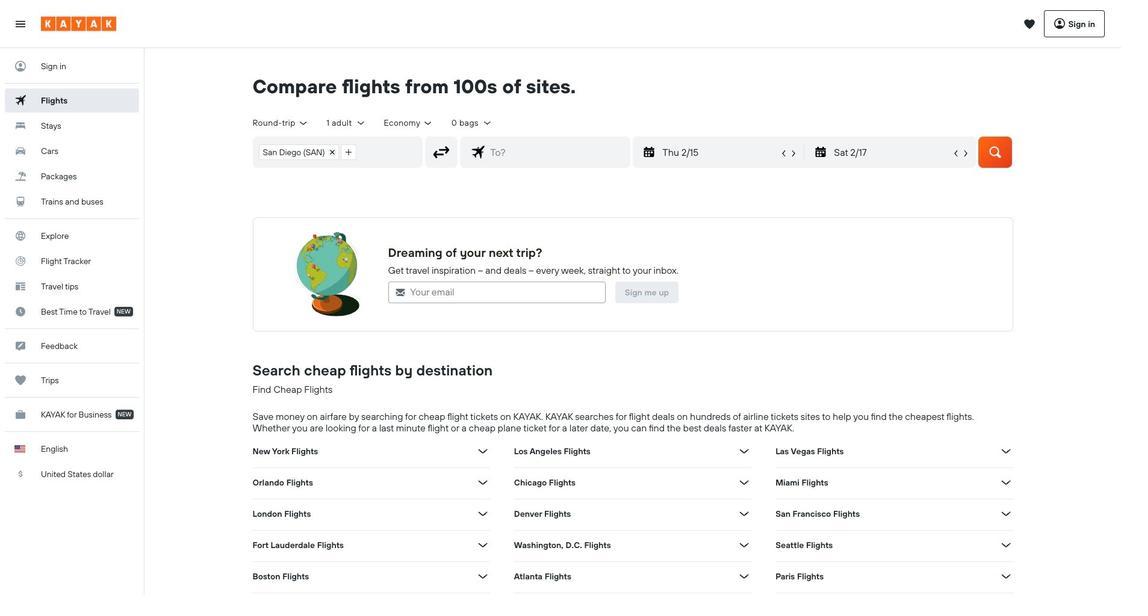 Task type: describe. For each thing, give the bounding box(es) containing it.
Enter your email address to sign up for our newsletter text field
[[406, 282, 605, 303]]

2 list item from the left
[[341, 144, 356, 160]]

Flight destination input text field
[[486, 137, 630, 167]]



Task type: locate. For each thing, give the bounding box(es) containing it.
1 horizontal spatial list item
[[341, 144, 356, 160]]

saturday february 17th element
[[834, 145, 951, 159]]

remove image
[[329, 149, 335, 155]]

Flight origin input text field
[[362, 137, 422, 167]]

navigation menu image
[[14, 18, 26, 30]]

list item down trip type round-trip field
[[259, 144, 339, 160]]

list item
[[259, 144, 339, 160], [341, 144, 356, 160]]

1 list item from the left
[[259, 144, 339, 160]]

united states (english) image
[[14, 446, 25, 453]]

swap departure airport and destination airport image
[[430, 141, 453, 164]]

Trip type Round-trip field
[[253, 117, 309, 129]]

0 horizontal spatial list item
[[259, 144, 339, 160]]

thursday february 15th element
[[663, 145, 779, 159]]

list
[[253, 137, 362, 167]]

Cabin type Economy field
[[384, 117, 434, 129]]

list item right remove image
[[341, 144, 356, 160]]



Task type: vqa. For each thing, say whether or not it's contained in the screenshot.
first list item from right
yes



